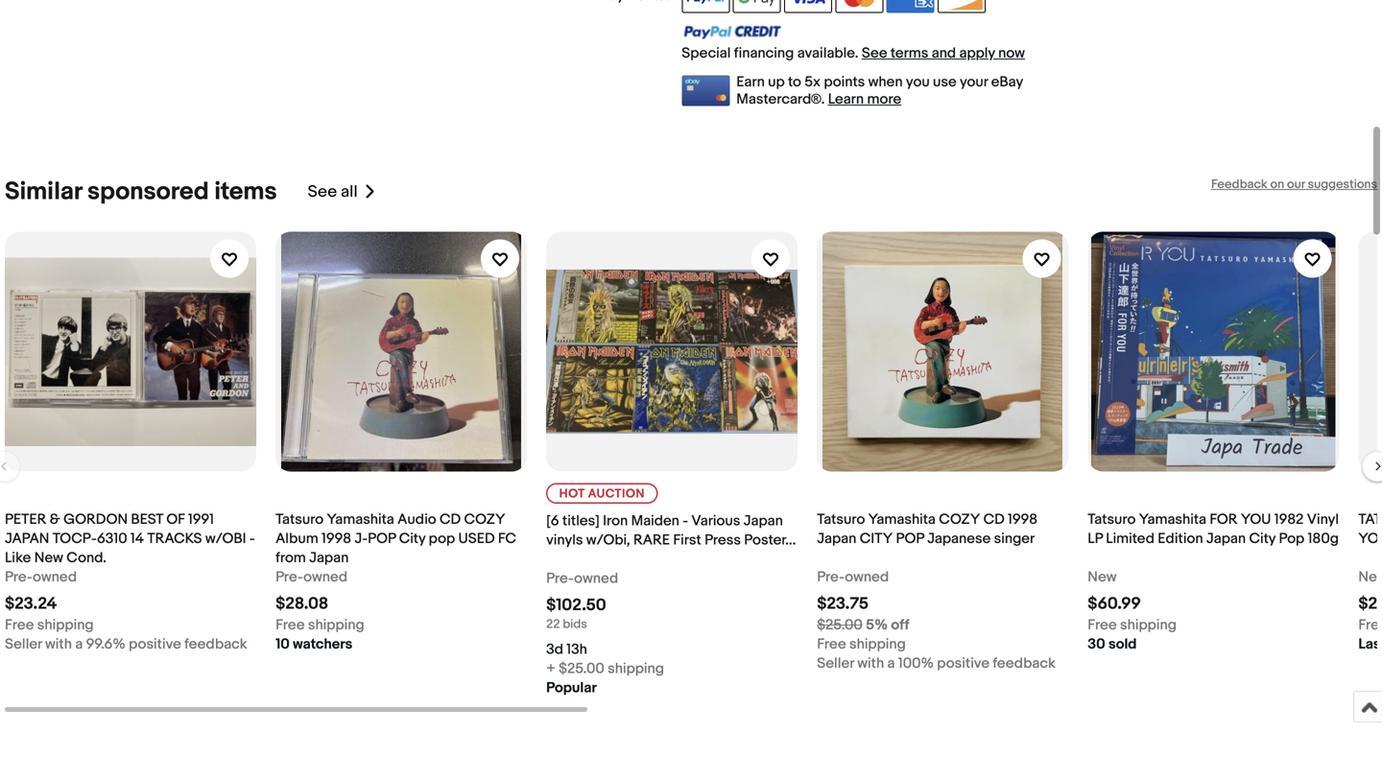 Task type: vqa. For each thing, say whether or not it's contained in the screenshot.


Task type: describe. For each thing, give the bounding box(es) containing it.
feedback on our suggestions link
[[1212, 177, 1378, 192]]

singer
[[994, 530, 1035, 548]]

new for $29
[[1359, 569, 1382, 586]]

cozy inside the tatsuro yamashita cozy cd 1998 japan city pop japanese singer
[[939, 511, 980, 529]]

first
[[673, 532, 702, 549]]

shipping inside peter & gordon best of 1991 japan tocp-6310 14 tracks w/obi - like new cond. pre-owned $23.24 free shipping seller with a 99.6% positive feedback
[[37, 617, 94, 634]]

all
[[341, 182, 358, 202]]

your
[[960, 73, 988, 91]]

japan inside tatsuro yamashita  for you 1982 vinyl lp limited edition  japan city pop 180g
[[1207, 530, 1246, 548]]

iron
[[603, 513, 628, 530]]

items
[[214, 177, 277, 207]]

poster...
[[744, 532, 796, 549]]

j-
[[355, 530, 368, 548]]

10 watchers text field
[[276, 635, 353, 654]]

feedback on our suggestions
[[1212, 177, 1378, 192]]

free inside the tatsuro yamashita audio cd cozy album 1998 j-pop city pop used fc from japan pre-owned $28.08 free shipping 10 watchers
[[276, 617, 305, 634]]

99.6%
[[86, 636, 125, 653]]

free inside 'pre-owned $23.75 $25.00 5% off free shipping seller with a 100% positive feedback'
[[817, 636, 846, 653]]

pre-owned text field for $23.75
[[817, 568, 889, 587]]

free shipping text field for $23.24
[[5, 616, 94, 635]]

new inside peter & gordon best of 1991 japan tocp-6310 14 tracks w/obi - like new cond. pre-owned $23.24 free shipping seller with a 99.6% positive feedback
[[34, 550, 63, 567]]

sponsored
[[87, 177, 209, 207]]

shipping inside the tatsuro yamashita audio cd cozy album 1998 j-pop city pop used fc from japan pre-owned $28.08 free shipping 10 watchers
[[308, 617, 365, 634]]

paypal image
[[682, 0, 730, 13]]

See all text field
[[308, 182, 358, 202]]

see terms and apply now link
[[862, 45, 1025, 62]]

1998 inside the tatsuro yamashita audio cd cozy album 1998 j-pop city pop used fc from japan pre-owned $28.08 free shipping 10 watchers
[[322, 530, 351, 548]]

gordon
[[63, 511, 128, 529]]

see all
[[308, 182, 358, 202]]

you
[[906, 73, 930, 91]]

discover image
[[938, 0, 986, 13]]

tatsuro inside the tatsuro yamashita audio cd cozy album 1998 j-pop city pop used fc from japan pre-owned $28.08 free shipping 10 watchers
[[276, 511, 324, 529]]

japanese
[[927, 530, 991, 548]]

our
[[1287, 177, 1305, 192]]

w/obi,
[[586, 532, 630, 549]]

similar
[[5, 177, 82, 207]]

owned inside peter & gordon best of 1991 japan tocp-6310 14 tracks w/obi - like new cond. pre-owned $23.24 free shipping seller with a 99.6% positive feedback
[[33, 569, 77, 586]]

+ $25.00 shipping text field
[[546, 660, 664, 679]]

feedback inside 'pre-owned $23.75 $25.00 5% off free shipping seller with a 100% positive feedback'
[[993, 655, 1056, 673]]

japan inside the tatsuro yamashita cozy cd 1998 japan city pop japanese singer
[[817, 530, 857, 548]]

see all link
[[308, 177, 377, 207]]

- inside peter & gordon best of 1991 japan tocp-6310 14 tracks w/obi - like new cond. pre-owned $23.24 free shipping seller with a 99.6% positive feedback
[[249, 530, 255, 548]]

yamashita for $60.99
[[1139, 511, 1207, 529]]

tatsuro yamashita audio cd cozy album 1998 j-pop city pop used fc from japan pre-owned $28.08 free shipping 10 watchers
[[276, 511, 516, 653]]

+
[[546, 661, 556, 678]]

pre- inside pre-owned $102.50 22 bids 3d 13h + $25.00 shipping popular
[[546, 570, 574, 588]]

30 sold text field
[[1088, 635, 1137, 654]]

ebay
[[991, 73, 1023, 91]]

tats
[[1359, 511, 1382, 548]]

tatsuro for $23.75
[[817, 511, 865, 529]]

with inside 'pre-owned $23.75 $25.00 5% off free shipping seller with a 100% positive feedback'
[[857, 655, 884, 673]]

free up last
[[1359, 617, 1382, 634]]

$25.00 inside pre-owned $102.50 22 bids 3d 13h + $25.00 shipping popular
[[559, 661, 605, 678]]

pop inside the tatsuro yamashita audio cd cozy album 1998 j-pop city pop used fc from japan pre-owned $28.08 free shipping 10 watchers
[[368, 530, 396, 548]]

cd for tatsuro yamashita cozy cd 1998 japan city pop japanese singer
[[984, 511, 1005, 529]]

pre-owned text field for $102.50
[[546, 569, 618, 589]]

$23.75
[[817, 594, 869, 614]]

tatsuro for $60.99
[[1088, 511, 1136, 529]]

New text field
[[1088, 568, 1117, 587]]

like
[[5, 550, 31, 567]]

bids
[[563, 617, 587, 632]]

2 horizontal spatial free shipping text field
[[817, 635, 906, 654]]

0 horizontal spatial see
[[308, 182, 337, 202]]

[6
[[546, 513, 559, 530]]

off
[[891, 617, 910, 634]]

peter
[[5, 511, 46, 529]]

$60.99
[[1088, 594, 1141, 614]]

Last text field
[[1359, 635, 1382, 654]]

new $60.99 free shipping 30 sold
[[1088, 569, 1177, 653]]

free inside new $60.99 free shipping 30 sold
[[1088, 617, 1117, 634]]

shipping inside pre-owned $102.50 22 bids 3d 13h + $25.00 shipping popular
[[608, 661, 664, 678]]

on
[[1271, 177, 1285, 192]]

master card image
[[836, 0, 884, 13]]

Free text field
[[1359, 616, 1382, 635]]

apply
[[960, 45, 995, 62]]

city inside the tatsuro yamashita audio cd cozy album 1998 j-pop city pop used fc from japan pre-owned $28.08 free shipping 10 watchers
[[399, 530, 426, 548]]

american express image
[[887, 0, 935, 13]]

hot auction
[[559, 487, 645, 502]]

pop inside the tatsuro yamashita cozy cd 1998 japan city pop japanese singer
[[896, 530, 924, 548]]

seller inside peter & gordon best of 1991 japan tocp-6310 14 tracks w/obi - like new cond. pre-owned $23.24 free shipping seller with a 99.6% positive feedback
[[5, 636, 42, 653]]

feedback inside peter & gordon best of 1991 japan tocp-6310 14 tracks w/obi - like new cond. pre-owned $23.24 free shipping seller with a 99.6% positive feedback
[[184, 636, 247, 653]]

owned inside the tatsuro yamashita audio cd cozy album 1998 j-pop city pop used fc from japan pre-owned $28.08 free shipping 10 watchers
[[303, 569, 348, 586]]

22
[[546, 617, 560, 632]]

30
[[1088, 636, 1106, 653]]

fc
[[498, 530, 516, 548]]

lp
[[1088, 530, 1103, 548]]

sold
[[1109, 636, 1137, 653]]

for
[[1210, 511, 1238, 529]]

and
[[932, 45, 956, 62]]

special
[[682, 45, 731, 62]]

titles]
[[562, 513, 600, 530]]

edition
[[1158, 530, 1203, 548]]

city inside tatsuro yamashita  for you 1982 vinyl lp limited edition  japan city pop 180g
[[1249, 530, 1276, 548]]

maiden
[[631, 513, 680, 530]]

a inside 'pre-owned $23.75 $25.00 5% off free shipping seller with a 100% positive feedback'
[[888, 655, 895, 673]]

tracks
[[147, 530, 202, 548]]

$102.50 text field
[[546, 596, 606, 616]]

last
[[1359, 636, 1382, 653]]

paypal credit image
[[682, 24, 782, 40]]

$102.50
[[546, 596, 606, 616]]

from
[[276, 550, 306, 567]]

Free shipping text field
[[1088, 616, 1177, 635]]

auction
[[588, 487, 645, 502]]

pre- inside peter & gordon best of 1991 japan tocp-6310 14 tracks w/obi - like new cond. pre-owned $23.24 free shipping seller with a 99.6% positive feedback
[[5, 569, 33, 586]]

with inside peter & gordon best of 1991 japan tocp-6310 14 tracks w/obi - like new cond. pre-owned $23.24 free shipping seller with a 99.6% positive feedback
[[45, 636, 72, 653]]

terms
[[891, 45, 929, 62]]

$28.08 text field
[[276, 594, 328, 614]]

available.
[[797, 45, 859, 62]]

5%
[[866, 617, 888, 634]]

cond.
[[67, 550, 106, 567]]

tatsuro yamashita cozy cd 1998 japan city pop japanese singer
[[817, 511, 1038, 548]]

pop
[[1279, 530, 1305, 548]]

pre- inside the tatsuro yamashita audio cd cozy album 1998 j-pop city pop used fc from japan pre-owned $28.08 free shipping 10 watchers
[[276, 569, 303, 586]]

a inside peter & gordon best of 1991 japan tocp-6310 14 tracks w/obi - like new cond. pre-owned $23.24 free shipping seller with a 99.6% positive feedback
[[75, 636, 83, 653]]



Task type: locate. For each thing, give the bounding box(es) containing it.
when
[[868, 73, 903, 91]]

1 horizontal spatial cd
[[984, 511, 1005, 529]]

owned up $28.08 text field
[[303, 569, 348, 586]]

14
[[130, 530, 144, 548]]

1998 left j- at the bottom left of the page
[[322, 530, 351, 548]]

w/obi
[[205, 530, 246, 548]]

0 horizontal spatial pre-owned text field
[[546, 569, 618, 589]]

0 vertical spatial positive
[[129, 636, 181, 653]]

rare
[[634, 532, 670, 549]]

10
[[276, 636, 290, 653]]

$29
[[1359, 594, 1382, 614]]

1 horizontal spatial pop
[[896, 530, 924, 548]]

1 vertical spatial a
[[888, 655, 895, 673]]

cozy inside the tatsuro yamashita audio cd cozy album 1998 j-pop city pop used fc from japan pre-owned $28.08 free shipping 10 watchers
[[464, 511, 505, 529]]

cd up pop
[[440, 511, 461, 529]]

2 horizontal spatial new
[[1359, 569, 1382, 586]]

1998
[[1008, 511, 1038, 529], [322, 530, 351, 548]]

$25.00 inside 'pre-owned $23.75 $25.00 5% off free shipping seller with a 100% positive feedback'
[[817, 617, 863, 634]]

1 horizontal spatial positive
[[937, 655, 990, 673]]

0 horizontal spatial cd
[[440, 511, 461, 529]]

free shipping text field down 5% in the bottom of the page
[[817, 635, 906, 654]]

pop right the city at the right bottom of the page
[[896, 530, 924, 548]]

pre-owned text field for $28.08
[[276, 568, 348, 587]]

free shipping text field down $23.24 text field
[[5, 616, 94, 635]]

1 horizontal spatial a
[[888, 655, 895, 673]]

financing
[[734, 45, 794, 62]]

yamashita up the city at the right bottom of the page
[[868, 511, 936, 529]]

positive inside 'pre-owned $23.75 $25.00 5% off free shipping seller with a 100% positive feedback'
[[937, 655, 990, 673]]

pre- up $23.75 text field
[[817, 569, 845, 586]]

$60.99 text field
[[1088, 594, 1141, 614]]

2 horizontal spatial yamashita
[[1139, 511, 1207, 529]]

2 horizontal spatial tatsuro
[[1088, 511, 1136, 529]]

cozy up japanese
[[939, 511, 980, 529]]

learn more
[[828, 91, 902, 108]]

positive
[[129, 636, 181, 653], [937, 655, 990, 673]]

1 yamashita from the left
[[327, 511, 394, 529]]

owned inside 'pre-owned $23.75 $25.00 5% off free shipping seller with a 100% positive feedback'
[[845, 569, 889, 586]]

pre-
[[5, 569, 33, 586], [276, 569, 303, 586], [817, 569, 845, 586], [546, 570, 574, 588]]

1 horizontal spatial -
[[683, 513, 688, 530]]

1 horizontal spatial pre-owned text field
[[276, 568, 348, 587]]

new for $60.99
[[1088, 569, 1117, 586]]

a left '100%'
[[888, 655, 895, 673]]

best
[[131, 511, 163, 529]]

see left all in the left of the page
[[308, 182, 337, 202]]

1 horizontal spatial free shipping text field
[[276, 616, 365, 635]]

tatsuro yamashita  for you 1982 vinyl lp limited edition  japan city pop 180g
[[1088, 511, 1339, 548]]

0 horizontal spatial 1998
[[322, 530, 351, 548]]

Seller with a 99.6% positive feedback text field
[[5, 635, 247, 654]]

city
[[860, 530, 893, 548]]

1 vertical spatial with
[[857, 655, 884, 673]]

yamashita for $23.75
[[868, 511, 936, 529]]

japan
[[5, 530, 49, 548]]

pre- inside 'pre-owned $23.75 $25.00 5% off free shipping seller with a 100% positive feedback'
[[817, 569, 845, 586]]

free down $23.24 at the left
[[5, 617, 34, 634]]

pop
[[429, 530, 455, 548]]

vinyls
[[546, 532, 583, 549]]

0 horizontal spatial free shipping text field
[[5, 616, 94, 635]]

0 horizontal spatial seller
[[5, 636, 42, 653]]

with left 99.6%
[[45, 636, 72, 653]]

1 horizontal spatial 1998
[[1008, 511, 1038, 529]]

0 vertical spatial a
[[75, 636, 83, 653]]

0 vertical spatial 1998
[[1008, 511, 1038, 529]]

learn more link
[[828, 91, 902, 108]]

Free shipping text field
[[5, 616, 94, 635], [276, 616, 365, 635], [817, 635, 906, 654]]

mastercard®.
[[737, 91, 825, 108]]

1 horizontal spatial with
[[857, 655, 884, 673]]

2 yamashita from the left
[[868, 511, 936, 529]]

New text field
[[1359, 568, 1382, 587]]

pop
[[368, 530, 396, 548], [896, 530, 924, 548]]

free shipping text field up the watchers
[[276, 616, 365, 635]]

shipping
[[37, 617, 94, 634], [308, 617, 365, 634], [1120, 617, 1177, 634], [850, 636, 906, 653], [608, 661, 664, 678]]

0 horizontal spatial tatsuro
[[276, 511, 324, 529]]

similar sponsored items
[[5, 177, 277, 207]]

pre- down like in the bottom of the page
[[5, 569, 33, 586]]

2 city from the left
[[1249, 530, 1276, 548]]

1 pop from the left
[[368, 530, 396, 548]]

1 city from the left
[[399, 530, 426, 548]]

positive right 99.6%
[[129, 636, 181, 653]]

audio
[[398, 511, 436, 529]]

hot
[[559, 487, 585, 502]]

2 tatsuro from the left
[[817, 511, 865, 529]]

1 vertical spatial seller
[[817, 655, 854, 673]]

180g
[[1308, 530, 1339, 548]]

japan down the for
[[1207, 530, 1246, 548]]

use
[[933, 73, 957, 91]]

pre-owned $23.75 $25.00 5% off free shipping seller with a 100% positive feedback
[[817, 569, 1056, 673]]

[6 titles] iron maiden - various japan vinyls w/obi, rare first press poster...
[[546, 513, 796, 549]]

Pre-owned text field
[[5, 568, 77, 587], [276, 568, 348, 587]]

owned up $102.50 'text box'
[[574, 570, 618, 588]]

pop left pop
[[368, 530, 396, 548]]

Pre-owned text field
[[817, 568, 889, 587], [546, 569, 618, 589]]

3d 13h text field
[[546, 640, 587, 660]]

0 vertical spatial feedback
[[184, 636, 247, 653]]

$25.00 down $23.75 text field
[[817, 617, 863, 634]]

a left 99.6%
[[75, 636, 83, 653]]

japan inside the tatsuro yamashita audio cd cozy album 1998 j-pop city pop used fc from japan pre-owned $28.08 free shipping 10 watchers
[[309, 550, 349, 567]]

japan left the city at the right bottom of the page
[[817, 530, 857, 548]]

$23.24
[[5, 594, 57, 614]]

owned up $23.75
[[845, 569, 889, 586]]

with down 5% in the bottom of the page
[[857, 655, 884, 673]]

cd up singer
[[984, 511, 1005, 529]]

up
[[768, 73, 785, 91]]

100%
[[898, 655, 934, 673]]

yamashita inside the tatsuro yamashita cozy cd 1998 japan city pop japanese singer
[[868, 511, 936, 529]]

new up "$60.99" text box
[[1088, 569, 1117, 586]]

1 horizontal spatial new
[[1088, 569, 1117, 586]]

seller down $23.24 at the left
[[5, 636, 42, 653]]

seller down previous price $25.00 5% off text field
[[817, 655, 854, 673]]

$25.00
[[817, 617, 863, 634], [559, 661, 605, 678]]

0 horizontal spatial feedback
[[184, 636, 247, 653]]

- inside [6 titles] iron maiden - various japan vinyls w/obi, rare first press poster...
[[683, 513, 688, 530]]

1 horizontal spatial tatsuro
[[817, 511, 865, 529]]

0 horizontal spatial new
[[34, 550, 63, 567]]

free up "10"
[[276, 617, 305, 634]]

tatsuro up the city at the right bottom of the page
[[817, 511, 865, 529]]

positive right '100%'
[[937, 655, 990, 673]]

popular
[[546, 680, 597, 697]]

0 horizontal spatial with
[[45, 636, 72, 653]]

pre- up $102.50 'text box'
[[546, 570, 574, 588]]

cozy up used
[[464, 511, 505, 529]]

positive inside peter & gordon best of 1991 japan tocp-6310 14 tracks w/obi - like new cond. pre-owned $23.24 free shipping seller with a 99.6% positive feedback
[[129, 636, 181, 653]]

0 horizontal spatial cozy
[[464, 511, 505, 529]]

0 vertical spatial seller
[[5, 636, 42, 653]]

special financing available. see terms and apply now
[[682, 45, 1025, 62]]

tocp-
[[53, 530, 97, 548]]

- right 'w/obi'
[[249, 530, 255, 548]]

6310
[[97, 530, 127, 548]]

1 vertical spatial feedback
[[993, 655, 1056, 673]]

0 horizontal spatial city
[[399, 530, 426, 548]]

cd
[[440, 511, 461, 529], [984, 511, 1005, 529]]

peter & gordon best of 1991 japan tocp-6310 14 tracks w/obi - like new cond. pre-owned $23.24 free shipping seller with a 99.6% positive feedback
[[5, 511, 255, 653]]

22 bids text field
[[546, 617, 587, 632]]

shipping inside new $60.99 free shipping 30 sold
[[1120, 617, 1177, 634]]

Popular text field
[[546, 679, 597, 698]]

0 horizontal spatial positive
[[129, 636, 181, 653]]

3d
[[546, 641, 563, 659]]

you
[[1241, 511, 1271, 529]]

japan inside [6 titles] iron maiden - various japan vinyls w/obi, rare first press poster...
[[744, 513, 783, 530]]

1 vertical spatial see
[[308, 182, 337, 202]]

press
[[705, 532, 741, 549]]

2 cd from the left
[[984, 511, 1005, 529]]

0 vertical spatial $25.00
[[817, 617, 863, 634]]

1 cd from the left
[[440, 511, 461, 529]]

pre-owned text field up $102.50
[[546, 569, 618, 589]]

0 horizontal spatial yamashita
[[327, 511, 394, 529]]

pre-owned text field up $23.24 text field
[[5, 568, 77, 587]]

yamashita up edition
[[1139, 511, 1207, 529]]

&
[[50, 511, 60, 529]]

ebay mastercard image
[[682, 75, 730, 106]]

free down previous price $25.00 5% off text field
[[817, 636, 846, 653]]

city
[[399, 530, 426, 548], [1249, 530, 1276, 548]]

1 cozy from the left
[[464, 511, 505, 529]]

0 horizontal spatial a
[[75, 636, 83, 653]]

cd inside the tatsuro yamashita cozy cd 1998 japan city pop japanese singer
[[984, 511, 1005, 529]]

pre-owned text field for owned
[[5, 568, 77, 587]]

now
[[999, 45, 1025, 62]]

- up 'first'
[[683, 513, 688, 530]]

1998 inside the tatsuro yamashita cozy cd 1998 japan city pop japanese singer
[[1008, 511, 1038, 529]]

pre-owned $102.50 22 bids 3d 13h + $25.00 shipping popular
[[546, 570, 664, 697]]

free up 30
[[1088, 617, 1117, 634]]

0 horizontal spatial pop
[[368, 530, 396, 548]]

2 pre-owned text field from the left
[[276, 568, 348, 587]]

previous price $25.00 5% off text field
[[817, 616, 910, 635]]

$29 text field
[[1359, 594, 1382, 614]]

pre-owned text field down the from
[[276, 568, 348, 587]]

2 cozy from the left
[[939, 511, 980, 529]]

-
[[683, 513, 688, 530], [249, 530, 255, 548]]

0 horizontal spatial pre-owned text field
[[5, 568, 77, 587]]

0 horizontal spatial -
[[249, 530, 255, 548]]

3 tatsuro from the left
[[1088, 511, 1136, 529]]

new inside new $60.99 free shipping 30 sold
[[1088, 569, 1117, 586]]

more
[[867, 91, 902, 108]]

yamashita inside tatsuro yamashita  for you 1982 vinyl lp limited edition  japan city pop 180g
[[1139, 511, 1207, 529]]

seller inside 'pre-owned $23.75 $25.00 5% off free shipping seller with a 100% positive feedback'
[[817, 655, 854, 673]]

1 pre-owned text field from the left
[[5, 568, 77, 587]]

Seller with a 100% positive feedback text field
[[817, 654, 1056, 673]]

1 horizontal spatial cozy
[[939, 511, 980, 529]]

free shipping text field for $28.08
[[276, 616, 365, 635]]

$28.08
[[276, 594, 328, 614]]

yamashita inside the tatsuro yamashita audio cd cozy album 1998 j-pop city pop used fc from japan pre-owned $28.08 free shipping 10 watchers
[[327, 511, 394, 529]]

pre-owned text field up $23.75 text field
[[817, 568, 889, 587]]

1998 up singer
[[1008, 511, 1038, 529]]

0 horizontal spatial $25.00
[[559, 661, 605, 678]]

1982
[[1275, 511, 1304, 529]]

owned inside pre-owned $102.50 22 bids 3d 13h + $25.00 shipping popular
[[574, 570, 618, 588]]

cd inside the tatsuro yamashita audio cd cozy album 1998 j-pop city pop used fc from japan pre-owned $28.08 free shipping 10 watchers
[[440, 511, 461, 529]]

13h
[[567, 641, 587, 659]]

$23.75 text field
[[817, 594, 869, 614]]

tatsuro up album in the left of the page
[[276, 511, 324, 529]]

1 vertical spatial 1998
[[322, 530, 351, 548]]

1991
[[188, 511, 214, 529]]

$23.24 text field
[[5, 594, 57, 614]]

with
[[45, 636, 72, 653], [857, 655, 884, 673]]

1 vertical spatial positive
[[937, 655, 990, 673]]

see up when
[[862, 45, 888, 62]]

owned up $23.24 at the left
[[33, 569, 77, 586]]

1 horizontal spatial feedback
[[993, 655, 1056, 673]]

$25.00 down 13h
[[559, 661, 605, 678]]

japan
[[744, 513, 783, 530], [817, 530, 857, 548], [1207, 530, 1246, 548], [309, 550, 349, 567]]

japan up poster...
[[744, 513, 783, 530]]

watchers
[[293, 636, 353, 653]]

japan down album in the left of the page
[[309, 550, 349, 567]]

feedback
[[1212, 177, 1268, 192]]

1 horizontal spatial $25.00
[[817, 617, 863, 634]]

free inside peter & gordon best of 1991 japan tocp-6310 14 tracks w/obi - like new cond. pre-owned $23.24 free shipping seller with a 99.6% positive feedback
[[5, 617, 34, 634]]

1 tatsuro from the left
[[276, 511, 324, 529]]

new down japan
[[34, 550, 63, 567]]

city down you
[[1249, 530, 1276, 548]]

city down audio
[[399, 530, 426, 548]]

to
[[788, 73, 802, 91]]

1 horizontal spatial city
[[1249, 530, 1276, 548]]

learn
[[828, 91, 864, 108]]

tatsuro inside the tatsuro yamashita cozy cd 1998 japan city pop japanese singer
[[817, 511, 865, 529]]

2 pop from the left
[[896, 530, 924, 548]]

1 horizontal spatial see
[[862, 45, 888, 62]]

1 horizontal spatial seller
[[817, 655, 854, 673]]

new up $29 "text box"
[[1359, 569, 1382, 586]]

shipping inside 'pre-owned $23.75 $25.00 5% off free shipping seller with a 100% positive feedback'
[[850, 636, 906, 653]]

tatsuro up lp
[[1088, 511, 1136, 529]]

1 vertical spatial $25.00
[[559, 661, 605, 678]]

1 horizontal spatial yamashita
[[868, 511, 936, 529]]

of
[[166, 511, 185, 529]]

google pay image
[[733, 0, 781, 13]]

points
[[824, 73, 865, 91]]

various
[[692, 513, 740, 530]]

3 yamashita from the left
[[1139, 511, 1207, 529]]

visa image
[[784, 0, 832, 13]]

cd for tatsuro yamashita audio cd cozy album 1998 j-pop city pop used fc from japan pre-owned $28.08 free shipping 10 watchers
[[440, 511, 461, 529]]

album
[[276, 530, 318, 548]]

pre- down the from
[[276, 569, 303, 586]]

cozy
[[464, 511, 505, 529], [939, 511, 980, 529]]

yamashita up j- at the bottom left of the page
[[327, 511, 394, 529]]

5x
[[805, 73, 821, 91]]

1 horizontal spatial pre-owned text field
[[817, 568, 889, 587]]

seller
[[5, 636, 42, 653], [817, 655, 854, 673]]

tatsuro inside tatsuro yamashita  for you 1982 vinyl lp limited edition  japan city pop 180g
[[1088, 511, 1136, 529]]

0 vertical spatial see
[[862, 45, 888, 62]]

0 vertical spatial with
[[45, 636, 72, 653]]



